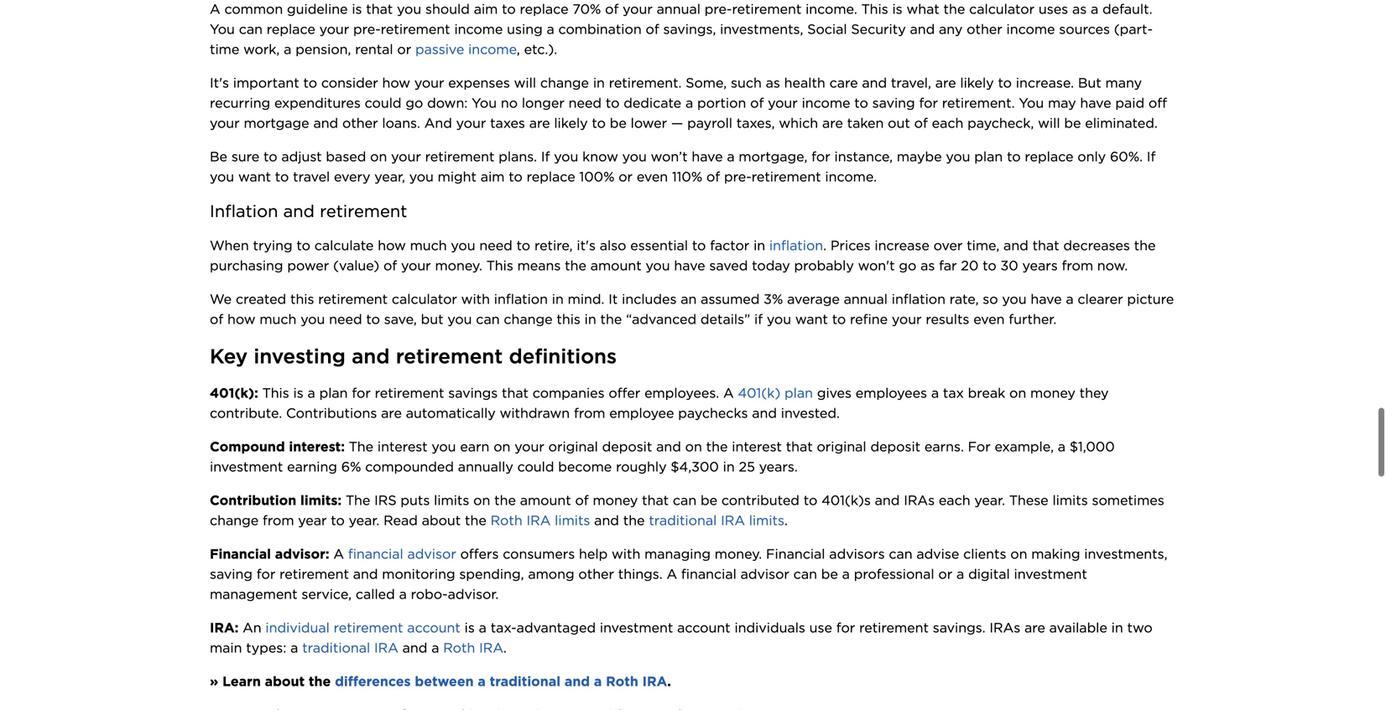 Task type: describe. For each thing, give the bounding box(es) containing it.
replace down the plans.
[[527, 169, 575, 185]]

limits down contributed on the bottom right of the page
[[749, 513, 785, 529]]

account inside is a tax-advantaged investment account individuals use for retirement savings. iras are available in two main types: a
[[677, 620, 731, 637]]

change inside it's important to consider how your expenses will change in retirement. some, such as health care and travel, are likely to increase. but many recurring expenditures could go down: you no longer need to dedicate a portion of your income to saving for retirement. you may have paid off your mortgage and other loans. and your taxes are likely to be lower — payroll taxes, which are taken out of each paycheck, will be eliminated.
[[540, 75, 589, 91]]

definitions
[[509, 345, 617, 369]]

are right travel,
[[935, 75, 956, 91]]

and inside the irs puts limits on the amount of money that can be contributed to 401(k)s and iras each year. these limits sometimes change from year to year. read about the
[[875, 493, 900, 509]]

taxes,
[[737, 115, 775, 131]]

of inside the we created this retirement calculator with inflation in mind. it includes an assumed 3% average annual inflation rate, so you have a clearer picture of how much you need to save, but you can change this in the "advanced details" if you want to refine your results even further.
[[210, 311, 223, 328]]

of inside be sure to adjust based on your retirement plans. if you know you won't have a mortgage, for instance, maybe you plan to replace only 60%. if you want to travel every year, you might aim to replace 100% or even 110% of pre-retirement income.
[[707, 169, 720, 185]]

if
[[754, 311, 763, 328]]

things.
[[618, 567, 663, 583]]

in inside is a tax-advantaged investment account individuals use for retirement savings. iras are available in two main types: a
[[1112, 620, 1123, 637]]

paychecks
[[678, 405, 748, 422]]

limits right puts
[[434, 493, 469, 509]]

your up combination
[[623, 1, 653, 17]]

irs
[[374, 493, 397, 509]]

calculator inside a common guideline is that you should aim to replace 70% of your annual pre-retirement income. this is what the calculator uses as a default. you can replace your pre-retirement income using a combination of savings, investments, social security and any other income sources (part- time work, a pension, rental or
[[969, 1, 1035, 17]]

employee
[[609, 405, 674, 422]]

0 vertical spatial pre-
[[705, 1, 732, 17]]

retirement inside is a tax-advantaged investment account individuals use for retirement savings. iras are available in two main types: a
[[859, 620, 929, 637]]

adjust
[[281, 149, 322, 165]]

to down the adjust
[[275, 169, 289, 185]]

to up the know
[[592, 115, 606, 131]]

is left what
[[892, 1, 903, 17]]

to down paycheck,
[[1007, 149, 1021, 165]]

(value)
[[333, 258, 379, 274]]

read
[[384, 513, 418, 529]]

money inside the irs puts limits on the amount of money that can be contributed to 401(k)s and iras each year. these limits sometimes change from year to year. read about the
[[593, 493, 638, 509]]

for inside be sure to adjust based on your retirement plans. if you know you won't have a mortgage, for instance, maybe you plan to replace only 60%. if you want to travel every year, you might aim to replace 100% or even 110% of pre-retirement income.
[[812, 149, 831, 165]]

2 horizontal spatial roth
[[606, 674, 638, 690]]

. down contributed on the bottom right of the page
[[785, 513, 788, 529]]

sure
[[231, 149, 260, 165]]

ira down contributed on the bottom right of the page
[[721, 513, 745, 529]]

that up withdrawn
[[502, 385, 529, 402]]

earning
[[287, 459, 337, 476]]

eliminated.
[[1085, 115, 1158, 131]]

know
[[583, 149, 618, 165]]

of up taxes,
[[750, 95, 764, 111]]

you right if
[[767, 311, 791, 328]]

management
[[210, 587, 298, 603]]

you down be at left
[[210, 169, 234, 185]]

we
[[210, 291, 232, 308]]

could inside the interest you earn on your original deposit and on the interest that original deposit earns. for example, a $1,000 investment earning 6% compounded annually could become roughly $4,300 in 25 years.
[[517, 459, 554, 476]]

to left 401(k)s
[[804, 493, 818, 509]]

0 horizontal spatial inflation
[[494, 291, 548, 308]]

the irs puts limits on the amount of money that can be contributed to 401(k)s and iras each year. these limits sometimes change from year to year. read about the
[[210, 493, 1169, 529]]

financial inside offers consumers help with managing money. financial advisors can advise clients on making investments, saving for retirement and monitoring spending, among other things. a financial advisor can be a professional or a digital investment management service, called a robo-advisor.
[[681, 567, 737, 583]]

retirement down but
[[396, 345, 503, 369]]

decreases
[[1064, 238, 1130, 254]]

0 horizontal spatial this
[[290, 291, 314, 308]]

and right care
[[862, 75, 887, 91]]

guideline
[[287, 1, 348, 17]]

go inside the . prices increase over time, and that decreases the purchasing power (value) of your money. this means the amount you have saved today probably won't go as far 20 to 30 years from now.
[[899, 258, 917, 274]]

an
[[243, 620, 262, 637]]

1 horizontal spatial this
[[557, 311, 581, 328]]

contribution limits:
[[210, 493, 342, 509]]

. down 'tax-'
[[504, 640, 507, 657]]

the for interest
[[349, 439, 374, 455]]

to right year
[[331, 513, 345, 529]]

a down roth ira link
[[478, 674, 486, 690]]

1 horizontal spatial much
[[410, 238, 447, 254]]

income inside it's important to consider how your expenses will change in retirement. some, such as health care and travel, are likely to increase. but many recurring expenditures could go down: you no longer need to dedicate a portion of your income to saving for retirement. you may have paid off your mortgage and other loans. and your taxes are likely to be lower — payroll taxes, which are taken out of each paycheck, will be eliminated.
[[802, 95, 851, 111]]

and inside offers consumers help with managing money. financial advisors can advise clients on making investments, saving for retirement and monitoring spending, among other things. a financial advisor can be a professional or a digital investment management service, called a robo-advisor.
[[353, 567, 378, 583]]

0 horizontal spatial about
[[265, 674, 305, 690]]

and up » learn about the differences between a traditional and a roth ira .
[[403, 640, 427, 657]]

you right but
[[448, 311, 472, 328]]

robo-
[[411, 587, 448, 603]]

and inside the . prices increase over time, and that decreases the purchasing power (value) of your money. this means the amount you have saved today probably won't go as far 20 to 30 years from now.
[[1004, 238, 1029, 254]]

of right out
[[914, 115, 928, 131]]

about inside the irs puts limits on the amount of money that can be contributed to 401(k)s and iras each year. these limits sometimes change from year to year. read about the
[[422, 513, 461, 529]]

to left refine
[[832, 311, 846, 328]]

with inside offers consumers help with managing money. financial advisors can advise clients on making investments, saving for retirement and monitoring spending, among other things. a financial advisor can be a professional or a digital investment management service, called a robo-advisor.
[[612, 546, 641, 563]]

1 vertical spatial roth
[[443, 640, 475, 657]]

income up passive income , etc.).
[[454, 21, 503, 37]]

can inside the irs puts limits on the amount of money that can be contributed to 401(k)s and iras each year. these limits sometimes change from year to year. read about the
[[673, 493, 697, 509]]

are down 'longer'
[[529, 115, 550, 131]]

far
[[939, 258, 957, 274]]

results
[[926, 311, 970, 328]]

on inside offers consumers help with managing money. financial advisors can advise clients on making investments, saving for retirement and monitoring spending, among other things. a financial advisor can be a professional or a digital investment management service, called a robo-advisor.
[[1011, 546, 1028, 563]]

sometimes
[[1092, 493, 1165, 509]]

0 vertical spatial advisor
[[407, 546, 456, 563]]

clients
[[963, 546, 1007, 563]]

and down save,
[[352, 345, 390, 369]]

and down travel
[[283, 202, 315, 222]]

any
[[939, 21, 963, 37]]

to left 'dedicate'
[[606, 95, 620, 111]]

your up the down:
[[414, 75, 444, 91]]

annual inside a common guideline is that you should aim to replace 70% of your annual pre-retirement income. this is what the calculator uses as a default. you can replace your pre-retirement income using a combination of savings, investments, social security and any other income sources (part- time work, a pension, rental or
[[657, 1, 701, 17]]

off
[[1149, 95, 1167, 111]]

care
[[830, 75, 858, 91]]

a inside the interest you earn on your original deposit and on the interest that original deposit earns. for example, a $1,000 investment earning 6% compounded annually could become roughly $4,300 in 25 years.
[[1058, 439, 1066, 455]]

financial inside offers consumers help with managing money. financial advisors can advise clients on making investments, saving for retirement and monitoring spending, among other things. a financial advisor can be a professional or a digital investment management service, called a robo-advisor.
[[766, 546, 825, 563]]

0 vertical spatial roth
[[491, 513, 523, 529]]

in down mind.
[[585, 311, 596, 328]]

ira down 'individual retirement account' link
[[374, 640, 398, 657]]

the inside the we created this retirement calculator with inflation in mind. it includes an assumed 3% average annual inflation rate, so you have a clearer picture of how much you need to save, but you can change this in the "advanced details" if you want to refine your results even further.
[[600, 311, 622, 328]]

mortgage
[[244, 115, 309, 131]]

you inside a common guideline is that you should aim to replace 70% of your annual pre-retirement income. this is what the calculator uses as a default. you can replace your pre-retirement income using a combination of savings, investments, social security and any other income sources (part- time work, a pension, rental or
[[397, 1, 421, 17]]

1 horizontal spatial likely
[[960, 75, 994, 91]]

annual inside the we created this retirement calculator with inflation in mind. it includes an assumed 3% average annual inflation rate, so you have a clearer picture of how much you need to save, but you can change this in the "advanced details" if you want to refine your results even further.
[[844, 291, 888, 308]]

amount inside the irs puts limits on the amount of money that can be contributed to 401(k)s and iras each year. these limits sometimes change from year to year. read about the
[[520, 493, 571, 509]]

health
[[784, 75, 826, 91]]

1 deposit from the left
[[602, 439, 652, 455]]

the up offers
[[465, 513, 487, 529]]

increase
[[875, 238, 930, 254]]

a up contributions
[[308, 385, 315, 402]]

so
[[983, 291, 998, 308]]

401(k) plan link
[[738, 385, 813, 402]]

travel,
[[891, 75, 931, 91]]

financial advisor link
[[348, 546, 456, 563]]

2 original from the left
[[817, 439, 867, 455]]

increase.
[[1016, 75, 1074, 91]]

passive income , etc.).
[[415, 41, 557, 58]]

learn
[[222, 674, 261, 690]]

is down the investing
[[293, 385, 304, 402]]

each inside it's important to consider how your expenses will change in retirement. some, such as health care and travel, are likely to increase. but many recurring expenditures could go down: you no longer need to dedicate a portion of your income to saving for retirement. you may have paid off your mortgage and other loans. and your taxes are likely to be lower — payroll taxes, which are taken out of each paycheck, will be eliminated.
[[932, 115, 964, 131]]

you left the know
[[554, 149, 579, 165]]

earn
[[460, 439, 490, 455]]

digital
[[968, 567, 1010, 583]]

20
[[961, 258, 979, 274]]

the down annually
[[494, 493, 516, 509]]

on up annually
[[494, 439, 511, 455]]

refine
[[850, 311, 888, 328]]

the for irs
[[346, 493, 370, 509]]

2 horizontal spatial you
[[1019, 95, 1044, 111]]

can inside a common guideline is that you should aim to replace 70% of your annual pre-retirement income. this is what the calculator uses as a default. you can replace your pre-retirement income using a combination of savings, investments, social security and any other income sources (part- time work, a pension, rental or
[[239, 21, 263, 37]]

can inside the we created this retirement calculator with inflation in mind. it includes an assumed 3% average annual inflation rate, so you have a clearer picture of how much you need to save, but you can change this in the "advanced details" if you want to refine your results even further.
[[476, 311, 500, 328]]

and up help
[[594, 513, 619, 529]]

—
[[671, 115, 683, 131]]

be inside offers consumers help with managing money. financial advisors can advise clients on making investments, saving for retirement and monitoring spending, among other things. a financial advisor can be a professional or a digital investment management service, called a robo-advisor.
[[821, 567, 838, 583]]

you up the investing
[[301, 311, 325, 328]]

of up combination
[[605, 1, 619, 17]]

2 vertical spatial traditional
[[490, 674, 561, 690]]

$1,000
[[1070, 439, 1115, 455]]

on inside the irs puts limits on the amount of money that can be contributed to 401(k)s and iras each year. these limits sometimes change from year to year. read about the
[[473, 493, 490, 509]]

retirement up "might"
[[425, 149, 495, 165]]

a up etc.).
[[547, 21, 554, 37]]

have inside it's important to consider how your expenses will change in retirement. some, such as health care and travel, are likely to increase. but many recurring expenditures could go down: you no longer need to dedicate a portion of your income to saving for retirement. you may have paid off your mortgage and other loans. and your taxes are likely to be lower — payroll taxes, which are taken out of each paycheck, will be eliminated.
[[1080, 95, 1112, 111]]

every
[[334, 169, 370, 185]]

or inside a common guideline is that you should aim to replace 70% of your annual pre-retirement income. this is what the calculator uses as a default. you can replace your pre-retirement income using a combination of savings, investments, social security and any other income sources (part- time work, a pension, rental or
[[397, 41, 411, 58]]

instance,
[[835, 149, 893, 165]]

income down uses
[[1007, 21, 1055, 37]]

invested.
[[781, 405, 840, 422]]

annually
[[458, 459, 513, 476]]

want inside the we created this retirement calculator with inflation in mind. it includes an assumed 3% average annual inflation rate, so you have a clearer picture of how much you need to save, but you can change this in the "advanced details" if you want to refine your results even further.
[[795, 311, 828, 328]]

limits right these
[[1053, 493, 1088, 509]]

as inside the . prices increase over time, and that decreases the purchasing power (value) of your money. this means the amount you have saved today probably won't go as far 20 to 30 years from now.
[[921, 258, 935, 274]]

a down advantaged
[[594, 674, 602, 690]]

a down advisors
[[842, 567, 850, 583]]

you right year,
[[409, 169, 434, 185]]

retirement down mortgage,
[[752, 169, 821, 185]]

inflation for assumed
[[892, 291, 946, 308]]

that inside the interest you earn on your original deposit and on the interest that original deposit earns. for example, a $1,000 investment earning 6% compounded annually could become roughly $4,300 in 25 years.
[[786, 439, 813, 455]]

to up taken
[[855, 95, 868, 111]]

0 vertical spatial financial
[[348, 546, 403, 563]]

your up which
[[768, 95, 798, 111]]

years.
[[759, 459, 798, 476]]

1 original from the left
[[549, 439, 598, 455]]

monitoring
[[382, 567, 455, 583]]

have inside the we created this retirement calculator with inflation in mind. it includes an assumed 3% average annual inflation rate, so you have a clearer picture of how much you need to save, but you can change this in the "advanced details" if you want to refine your results even further.
[[1031, 291, 1062, 308]]

and inside gives employees a tax break on money they contribute. contributions are automatically withdrawn from employee paychecks and invested.
[[752, 405, 777, 422]]

it's important to consider how your expenses will change in retirement. some, such as health care and travel, are likely to increase. but many recurring expenditures could go down: you no longer need to dedicate a portion of your income to saving for retirement. you may have paid off your mortgage and other loans. and your taxes are likely to be lower — payroll taxes, which are taken out of each paycheck, will be eliminated.
[[210, 75, 1171, 131]]

. down is a tax-advantaged investment account individuals use for retirement savings. iras are available in two main types: a
[[667, 674, 671, 690]]

retirement down key investing and retirement definitions
[[375, 385, 444, 402]]

ira down is a tax-advantaged investment account individuals use for retirement savings. iras are available in two main types: a
[[642, 674, 667, 690]]

advisors
[[829, 546, 885, 563]]

0 horizontal spatial plan
[[319, 385, 348, 402]]

the down "traditional ira" link
[[309, 674, 331, 690]]

a inside offers consumers help with managing money. financial advisors can advise clients on making investments, saving for retirement and monitoring spending, among other things. a financial advisor can be a professional or a digital investment management service, called a robo-advisor.
[[667, 567, 677, 583]]

also
[[600, 238, 626, 254]]

from inside gives employees a tax break on money they contribute. contributions are automatically withdrawn from employee paychecks and invested.
[[574, 405, 605, 422]]

the up things.
[[623, 513, 645, 529]]

how for your
[[382, 75, 410, 91]]

replace left only
[[1025, 149, 1074, 165]]

1 horizontal spatial you
[[472, 95, 497, 111]]

your inside the we created this retirement calculator with inflation in mind. it includes an assumed 3% average annual inflation rate, so you have a clearer picture of how much you need to save, but you can change this in the "advanced details" if you want to refine your results even further.
[[892, 311, 922, 328]]

» learn about the differences between a traditional and a roth ira .
[[210, 674, 671, 690]]

how inside the we created this retirement calculator with inflation in mind. it includes an assumed 3% average annual inflation rate, so you have a clearer picture of how much you need to save, but you can change this in the "advanced details" if you want to refine your results even further.
[[227, 311, 256, 328]]

be
[[210, 149, 227, 165]]

a inside be sure to adjust based on your retirement plans. if you know you won't have a mortgage, for instance, maybe you plan to replace only 60%. if you want to travel every year, you might aim to replace 100% or even 110% of pre-retirement income.
[[727, 149, 735, 165]]

a up sources
[[1091, 1, 1099, 17]]

the inside a common guideline is that you should aim to replace 70% of your annual pre-retirement income. this is what the calculator uses as a default. you can replace your pre-retirement income using a combination of savings, investments, social security and any other income sources (part- time work, a pension, rental or
[[944, 1, 965, 17]]

the inside the interest you earn on your original deposit and on the interest that original deposit earns. for example, a $1,000 investment earning 6% compounded annually could become roughly $4,300 in 25 years.
[[706, 439, 728, 455]]

a right work,
[[284, 41, 292, 58]]

advantaged
[[517, 620, 596, 637]]

today
[[752, 258, 790, 274]]

replace up the using on the top left of the page
[[520, 1, 569, 17]]

two
[[1127, 620, 1153, 637]]

have inside be sure to adjust based on your retirement plans. if you know you won't have a mortgage, for instance, maybe you plan to replace only 60%. if you want to travel every year, you might aim to replace 100% or even 110% of pre-retirement income.
[[692, 149, 723, 165]]

recurring
[[210, 95, 270, 111]]

probably
[[794, 258, 854, 274]]

average
[[787, 291, 840, 308]]

a left digital
[[957, 567, 964, 583]]

or inside offers consumers help with managing money. financial advisors can advise clients on making investments, saving for retirement and monitoring spending, among other things. a financial advisor can be a professional or a digital investment management service, called a robo-advisor.
[[939, 567, 953, 583]]

a right the 'advisor:'
[[333, 546, 344, 563]]

can up use
[[794, 567, 817, 583]]

are inside is a tax-advantaged investment account individuals use for retirement savings. iras are available in two main types: a
[[1025, 620, 1046, 637]]

important
[[233, 75, 299, 91]]

to up expenditures
[[303, 75, 317, 91]]

income up expenses
[[468, 41, 517, 58]]

year,
[[374, 169, 405, 185]]

saved
[[709, 258, 748, 274]]

1 horizontal spatial plan
[[785, 385, 813, 402]]

trying
[[253, 238, 293, 254]]

to left factor
[[692, 238, 706, 254]]

over
[[934, 238, 963, 254]]

for up contributions
[[352, 385, 371, 402]]

2 deposit from the left
[[871, 439, 921, 455]]

are left taken
[[822, 115, 843, 131]]

to up means
[[517, 238, 530, 254]]

0 horizontal spatial will
[[514, 75, 536, 91]]

ira down 'tax-'
[[479, 640, 504, 657]]

a inside the we created this retirement calculator with inflation in mind. it includes an assumed 3% average annual inflation rate, so you have a clearer picture of how much you need to save, but you can change this in the "advanced details" if you want to refine your results even further.
[[1066, 291, 1074, 308]]

or inside be sure to adjust based on your retirement plans. if you know you won't have a mortgage, for instance, maybe you plan to replace only 60%. if you want to travel every year, you might aim to replace 100% or even 110% of pre-retirement income.
[[619, 169, 633, 185]]

0 vertical spatial traditional
[[649, 513, 717, 529]]

replace down guideline
[[267, 21, 315, 37]]

traditional ira limits link
[[649, 513, 785, 529]]

gives employees a tax break on money they contribute. contributions are automatically withdrawn from employee paychecks and invested.
[[210, 385, 1113, 422]]

ira up consumers
[[527, 513, 551, 529]]

a up paychecks
[[723, 385, 734, 402]]

that inside the irs puts limits on the amount of money that can be contributed to 401(k)s and iras each year. these limits sometimes change from year to year. read about the
[[642, 493, 669, 509]]

you right maybe
[[946, 149, 971, 165]]

the down it's
[[565, 258, 587, 274]]

to inside a common guideline is that you should aim to replace 70% of your annual pre-retirement income. this is what the calculator uses as a default. you can replace your pre-retirement income using a combination of savings, investments, social security and any other income sources (part- time work, a pension, rental or
[[502, 1, 516, 17]]

you right the know
[[622, 149, 647, 165]]

0 vertical spatial year.
[[975, 493, 1005, 509]]

retirement inside offers consumers help with managing money. financial advisors can advise clients on making investments, saving for retirement and monitoring spending, among other things. a financial advisor can be a professional or a digital investment management service, called a robo-advisor.
[[280, 567, 349, 583]]

with inside the we created this retirement calculator with inflation in mind. it includes an assumed 3% average annual inflation rate, so you have a clearer picture of how much you need to save, but you can change this in the "advanced details" if you want to refine your results even further.
[[461, 291, 490, 308]]

retirement down the every
[[320, 202, 407, 222]]

social
[[807, 21, 847, 37]]

a common guideline is that you should aim to replace 70% of your annual pre-retirement income. this is what the calculator uses as a default. you can replace your pre-retirement income using a combination of savings, investments, social security and any other income sources (part- time work, a pension, rental or
[[210, 1, 1157, 58]]

a down individual on the left bottom of the page
[[290, 640, 298, 657]]

advise
[[917, 546, 959, 563]]

you down "might"
[[451, 238, 475, 254]]

be left lower
[[610, 115, 627, 131]]

roughly
[[616, 459, 667, 476]]

you inside the interest you earn on your original deposit and on the interest that original deposit earns. for example, a $1,000 investment earning 6% compounded annually could become roughly $4,300 in 25 years.
[[432, 439, 456, 455]]

other inside it's important to consider how your expenses will change in retirement. some, such as health care and travel, are likely to increase. but many recurring expenditures could go down: you no longer need to dedicate a portion of your income to saving for retirement. you may have paid off your mortgage and other loans. and your taxes are likely to be lower — payroll taxes, which are taken out of each paycheck, will be eliminated.
[[342, 115, 378, 131]]

is inside is a tax-advantaged investment account individuals use for retirement savings. iras are available in two main types: a
[[465, 620, 475, 637]]

"advanced
[[626, 311, 697, 328]]

year
[[298, 513, 327, 529]]

iras inside the irs puts limits on the amount of money that can be contributed to 401(k)s and iras each year. these limits sometimes change from year to year. read about the
[[904, 493, 935, 509]]

security
[[851, 21, 906, 37]]

need inside the we created this retirement calculator with inflation in mind. it includes an assumed 3% average annual inflation rate, so you have a clearer picture of how much you need to save, but you can change this in the "advanced details" if you want to refine your results even further.
[[329, 311, 362, 328]]

the right decreases
[[1134, 238, 1156, 254]]

clearer
[[1078, 291, 1123, 308]]



Task type: vqa. For each thing, say whether or not it's contained in the screenshot.
hurt at left
no



Task type: locate. For each thing, give the bounding box(es) containing it.
even inside be sure to adjust based on your retirement plans. if you know you won't have a mortgage, for instance, maybe you plan to replace only 60%. if you want to travel every year, you might aim to replace 100% or even 110% of pre-retirement income.
[[637, 169, 668, 185]]

could inside it's important to consider how your expenses will change in retirement. some, such as health care and travel, are likely to increase. but many recurring expenditures could go down: you no longer need to dedicate a portion of your income to saving for retirement. you may have paid off your mortgage and other loans. and your taxes are likely to be lower — payroll taxes, which are taken out of each paycheck, will be eliminated.
[[365, 95, 402, 111]]

income. inside be sure to adjust based on your retirement plans. if you know you won't have a mortgage, for instance, maybe you plan to replace only 60%. if you want to travel every year, you might aim to replace 100% or even 110% of pre-retirement income.
[[825, 169, 877, 185]]

from down decreases
[[1062, 258, 1093, 274]]

amount up roth ira limits link
[[520, 493, 571, 509]]

even down so on the right of page
[[974, 311, 1005, 328]]

2 horizontal spatial this
[[861, 1, 888, 17]]

1 vertical spatial year.
[[349, 513, 380, 529]]

0 horizontal spatial as
[[766, 75, 780, 91]]

1 horizontal spatial money.
[[715, 546, 762, 563]]

0 horizontal spatial money
[[593, 493, 638, 509]]

account down offers consumers help with managing money. financial advisors can advise clients on making investments, saving for retirement and monitoring spending, among other things. a financial advisor can be a professional or a digital investment management service, called a robo-advisor.
[[677, 620, 731, 637]]

1 horizontal spatial advisor
[[741, 567, 790, 583]]

ira: an individual retirement account
[[210, 620, 461, 637]]

and up called
[[353, 567, 378, 583]]

0 horizontal spatial need
[[329, 311, 362, 328]]

a left 'tax-'
[[479, 620, 487, 637]]

roth ira link
[[443, 640, 504, 657]]

1 horizontal spatial amount
[[591, 258, 642, 274]]

2 vertical spatial investment
[[600, 620, 673, 637]]

now.
[[1097, 258, 1128, 274]]

companies
[[533, 385, 605, 402]]

investment down things.
[[600, 620, 673, 637]]

want inside be sure to adjust based on your retirement plans. if you know you won't have a mortgage, for instance, maybe you plan to replace only 60%. if you want to travel every year, you might aim to replace 100% or even 110% of pre-retirement income.
[[238, 169, 271, 185]]

that up years
[[1033, 238, 1060, 254]]

of inside the . prices increase over time, and that decreases the purchasing power (value) of your money. this means the amount you have saved today probably won't go as far 20 to 30 years from now.
[[384, 258, 397, 274]]

picture
[[1127, 291, 1174, 308]]

is up roth ira link
[[465, 620, 475, 637]]

0 vertical spatial money.
[[435, 258, 482, 274]]

calculator left uses
[[969, 1, 1035, 17]]

1 vertical spatial pre-
[[353, 21, 381, 37]]

0 vertical spatial retirement.
[[609, 75, 682, 91]]

and right 401(k)s
[[875, 493, 900, 509]]

and down expenditures
[[313, 115, 338, 131]]

the inside the irs puts limits on the amount of money that can be contributed to 401(k)s and iras each year. these limits sometimes change from year to year. read about the
[[346, 493, 370, 509]]

your down the down:
[[456, 115, 486, 131]]

it's
[[210, 75, 229, 91]]

2 horizontal spatial as
[[1072, 1, 1087, 17]]

as inside a common guideline is that you should aim to replace 70% of your annual pre-retirement income. this is what the calculator uses as a default. you can replace your pre-retirement income using a combination of savings, investments, social security and any other income sources (part- time work, a pension, rental or
[[1072, 1, 1087, 17]]

other
[[967, 21, 1003, 37], [342, 115, 378, 131], [579, 567, 614, 583]]

2 vertical spatial need
[[329, 311, 362, 328]]

0 horizontal spatial or
[[397, 41, 411, 58]]

1 vertical spatial how
[[378, 238, 406, 254]]

2 if from the left
[[1147, 149, 1156, 165]]

likely down 'longer'
[[554, 115, 588, 131]]

you right so on the right of page
[[1002, 291, 1027, 308]]

have up the further.
[[1031, 291, 1062, 308]]

change down contribution on the bottom of the page
[[210, 513, 259, 529]]

1 vertical spatial need
[[479, 238, 513, 254]]

even inside the we created this retirement calculator with inflation in mind. it includes an assumed 3% average annual inflation rate, so you have a clearer picture of how much you need to save, but you can change this in the "advanced details" if you want to refine your results even further.
[[974, 311, 1005, 328]]

change inside the irs puts limits on the amount of money that can be contributed to 401(k)s and iras each year. these limits sometimes change from year to year. read about the
[[210, 513, 259, 529]]

your inside the . prices increase over time, and that decreases the purchasing power (value) of your money. this means the amount you have saved today probably won't go as far 20 to 30 years from now.
[[401, 258, 431, 274]]

1 horizontal spatial interest
[[732, 439, 782, 455]]

1 horizontal spatial calculator
[[969, 1, 1035, 17]]

0 horizontal spatial original
[[549, 439, 598, 455]]

(part-
[[1114, 21, 1153, 37]]

income.
[[806, 1, 857, 17], [825, 169, 877, 185]]

1 horizontal spatial financial
[[681, 567, 737, 583]]

change up 'longer'
[[540, 75, 589, 91]]

0 horizontal spatial you
[[210, 21, 235, 37]]

1 vertical spatial saving
[[210, 567, 253, 583]]

401(k): this is a plan for retirement savings that companies offer employees. a 401(k) plan
[[210, 385, 813, 402]]

0 vertical spatial about
[[422, 513, 461, 529]]

based
[[326, 149, 366, 165]]

1 vertical spatial or
[[619, 169, 633, 185]]

have inside the . prices increase over time, and that decreases the purchasing power (value) of your money. this means the amount you have saved today probably won't go as far 20 to 30 years from now.
[[674, 258, 705, 274]]

investment inside is a tax-advantaged investment account individuals use for retirement savings. iras are available in two main types: a
[[600, 620, 673, 637]]

limits up help
[[555, 513, 590, 529]]

will up the no
[[514, 75, 536, 91]]

work,
[[243, 41, 280, 58]]

are inside gives employees a tax break on money they contribute. contributions are automatically withdrawn from employee paychecks and invested.
[[381, 405, 402, 422]]

1 horizontal spatial as
[[921, 258, 935, 274]]

retirement up "traditional ira" link
[[334, 620, 403, 637]]

2 horizontal spatial other
[[967, 21, 1003, 37]]

traditional down 'tax-'
[[490, 674, 561, 690]]

automatically
[[406, 405, 496, 422]]

deposit up roughly
[[602, 439, 652, 455]]

0 vertical spatial saving
[[872, 95, 915, 111]]

investment
[[210, 459, 283, 476], [1014, 567, 1087, 583], [600, 620, 673, 637]]

you down increase.
[[1019, 95, 1044, 111]]

2 vertical spatial this
[[262, 385, 289, 402]]

key
[[210, 345, 248, 369]]

some,
[[686, 75, 727, 91]]

making
[[1032, 546, 1080, 563]]

a inside it's important to consider how your expenses will change in retirement. some, such as health care and travel, are likely to increase. but many recurring expenditures could go down: you no longer need to dedicate a portion of your income to saving for retirement. you may have paid off your mortgage and other loans. and your taxes are likely to be lower — payroll taxes, which are taken out of each paycheck, will be eliminated.
[[686, 95, 693, 111]]

2 horizontal spatial traditional
[[649, 513, 717, 529]]

0 vertical spatial go
[[406, 95, 423, 111]]

1 horizontal spatial need
[[479, 238, 513, 254]]

retirement
[[732, 1, 802, 17], [381, 21, 450, 37], [425, 149, 495, 165], [752, 169, 821, 185], [320, 202, 407, 222], [318, 291, 388, 308], [396, 345, 503, 369], [375, 385, 444, 402], [280, 567, 349, 583], [334, 620, 403, 637], [859, 620, 929, 637]]

employees.
[[645, 385, 719, 402]]

. inside the . prices increase over time, and that decreases the purchasing power (value) of your money. this means the amount you have saved today probably won't go as far 20 to 30 years from now.
[[823, 238, 827, 254]]

1 horizontal spatial will
[[1038, 115, 1060, 131]]

0 horizontal spatial year.
[[349, 513, 380, 529]]

inflation up results
[[892, 291, 946, 308]]

in inside the interest you earn on your original deposit and on the interest that original deposit earns. for example, a $1,000 investment earning 6% compounded annually could become roughly $4,300 in 25 years.
[[723, 459, 735, 476]]

this inside a common guideline is that you should aim to replace 70% of your annual pre-retirement income. this is what the calculator uses as a default. you can replace your pre-retirement income using a combination of savings, investments, social security and any other income sources (part- time work, a pension, rental or
[[861, 1, 888, 17]]

0 horizontal spatial financial
[[210, 546, 271, 563]]

1 horizontal spatial could
[[517, 459, 554, 476]]

1 horizontal spatial other
[[579, 567, 614, 583]]

0 vertical spatial with
[[461, 291, 490, 308]]

and inside the interest you earn on your original deposit and on the interest that original deposit earns. for example, a $1,000 investment earning 6% compounded annually could become roughly $4,300 in 25 years.
[[656, 439, 681, 455]]

that inside the . prices increase over time, and that decreases the purchasing power (value) of your money. this means the amount you have saved today probably won't go as far 20 to 30 years from now.
[[1033, 238, 1060, 254]]

to up power
[[297, 238, 310, 254]]

investments, inside offers consumers help with managing money. financial advisors can advise clients on making investments, saving for retirement and monitoring spending, among other things. a financial advisor can be a professional or a digital investment management service, called a robo-advisor.
[[1084, 546, 1168, 563]]

as inside it's important to consider how your expenses will change in retirement. some, such as health care and travel, are likely to increase. but many recurring expenditures could go down: you no longer need to dedicate a portion of your income to saving for retirement. you may have paid off your mortgage and other loans. and your taxes are likely to be lower — payroll taxes, which are taken out of each paycheck, will be eliminated.
[[766, 75, 780, 91]]

be down advisors
[[821, 567, 838, 583]]

2 horizontal spatial plan
[[975, 149, 1003, 165]]

0 vertical spatial much
[[410, 238, 447, 254]]

consider
[[321, 75, 378, 91]]

on inside gives employees a tax break on money they contribute. contributions are automatically withdrawn from employee paychecks and invested.
[[1010, 385, 1026, 402]]

.
[[823, 238, 827, 254], [785, 513, 788, 529], [504, 640, 507, 657], [667, 674, 671, 690]]

1 horizontal spatial if
[[1147, 149, 1156, 165]]

other inside a common guideline is that you should aim to replace 70% of your annual pre-retirement income. this is what the calculator uses as a default. you can replace your pre-retirement income using a combination of savings, investments, social security and any other income sources (part- time work, a pension, rental or
[[967, 21, 1003, 37]]

0 vertical spatial as
[[1072, 1, 1087, 17]]

or right the 100%
[[619, 169, 633, 185]]

1 vertical spatial financial
[[681, 567, 737, 583]]

further.
[[1009, 311, 1057, 328]]

will down "may"
[[1038, 115, 1060, 131]]

aim
[[474, 1, 498, 17], [481, 169, 505, 185]]

1 horizontal spatial financial
[[766, 546, 825, 563]]

1 if from the left
[[541, 149, 550, 165]]

retirement. up paycheck,
[[942, 95, 1015, 111]]

a inside a common guideline is that you should aim to replace 70% of your annual pre-retirement income. this is what the calculator uses as a default. you can replace your pre-retirement income using a combination of savings, investments, social security and any other income sources (part- time work, a pension, rental or
[[210, 1, 220, 17]]

paid
[[1116, 95, 1145, 111]]

your down the recurring
[[210, 115, 240, 131]]

roth up offers
[[491, 513, 523, 529]]

1 horizontal spatial retirement.
[[942, 95, 1015, 111]]

0 vertical spatial this
[[290, 291, 314, 308]]

0 vertical spatial annual
[[657, 1, 701, 17]]

contribution
[[210, 493, 296, 509]]

even down won't
[[637, 169, 668, 185]]

to up the using on the top left of the page
[[502, 1, 516, 17]]

your right refine
[[892, 311, 922, 328]]

each up maybe
[[932, 115, 964, 131]]

amount inside the . prices increase over time, and that decreases the purchasing power (value) of your money. this means the amount you have saved today probably won't go as far 20 to 30 years from now.
[[591, 258, 642, 274]]

plan inside be sure to adjust based on your retirement plans. if you know you won't have a mortgage, for instance, maybe you plan to replace only 60%. if you want to travel every year, you might aim to replace 100% or even 110% of pre-retirement income.
[[975, 149, 1003, 165]]

financial up management in the bottom left of the page
[[210, 546, 271, 563]]

become
[[558, 459, 612, 476]]

be inside the irs puts limits on the amount of money that can be contributed to 401(k)s and iras each year. these limits sometimes change from year to year. read about the
[[701, 493, 718, 509]]

investing
[[254, 345, 346, 369]]

to down the plans.
[[509, 169, 523, 185]]

of inside the irs puts limits on the amount of money that can be contributed to 401(k)s and iras each year. these limits sometimes change from year to year. read about the
[[575, 493, 589, 509]]

0 horizontal spatial with
[[461, 291, 490, 308]]

much down created
[[260, 311, 297, 328]]

you inside a common guideline is that you should aim to replace 70% of your annual pre-retirement income. this is what the calculator uses as a default. you can replace your pre-retirement income using a combination of savings, investments, social security and any other income sources (part- time work, a pension, rental or
[[210, 21, 235, 37]]

the
[[349, 439, 374, 455], [346, 493, 370, 509]]

2 horizontal spatial investment
[[1014, 567, 1087, 583]]

with down when trying to calculate how much you need to retire, it's also essential to factor in inflation at top
[[461, 291, 490, 308]]

1 vertical spatial investment
[[1014, 567, 1087, 583]]

go down increase
[[899, 258, 917, 274]]

1 horizontal spatial year.
[[975, 493, 1005, 509]]

amount down also
[[591, 258, 642, 274]]

on up year,
[[370, 149, 387, 165]]

about down puts
[[422, 513, 461, 529]]

financial
[[210, 546, 271, 563], [766, 546, 825, 563]]

1 horizontal spatial saving
[[872, 95, 915, 111]]

the interest you earn on your original deposit and on the interest that original deposit earns. for example, a $1,000 investment earning 6% compounded annually could become roughly $4,300 in 25 years.
[[210, 439, 1119, 476]]

0 horizontal spatial money.
[[435, 258, 482, 274]]

be up traditional ira limits link
[[701, 493, 718, 509]]

your inside the interest you earn on your original deposit and on the interest that original deposit earns. for example, a $1,000 investment earning 6% compounded annually could become roughly $4,300 in 25 years.
[[515, 439, 545, 455]]

but
[[1078, 75, 1102, 91]]

many
[[1106, 75, 1142, 91]]

this up contribute.
[[262, 385, 289, 402]]

compounded
[[365, 459, 454, 476]]

to left increase.
[[998, 75, 1012, 91]]

money
[[1030, 385, 1076, 402], [593, 493, 638, 509]]

other up "based"
[[342, 115, 378, 131]]

an
[[681, 291, 697, 308]]

differences between a traditional and a roth ira link
[[335, 674, 667, 690]]

saving inside it's important to consider how your expenses will change in retirement. some, such as health care and travel, are likely to increase. but many recurring expenditures could go down: you no longer need to dedicate a portion of your income to saving for retirement. you may have paid off your mortgage and other loans. and your taxes are likely to be lower — payroll taxes, which are taken out of each paycheck, will be eliminated.
[[872, 95, 915, 111]]

money inside gives employees a tax break on money they contribute. contributions are automatically withdrawn from employee paychecks and invested.
[[1030, 385, 1076, 402]]

1 horizontal spatial annual
[[844, 291, 888, 308]]

details"
[[701, 311, 750, 328]]

0 horizontal spatial traditional
[[302, 640, 370, 657]]

retirement down the "professional"
[[859, 620, 929, 637]]

contributed
[[722, 493, 800, 509]]

annual
[[657, 1, 701, 17], [844, 291, 888, 308]]

time
[[210, 41, 239, 58]]

includes
[[622, 291, 677, 308]]

you inside the . prices increase over time, and that decreases the purchasing power (value) of your money. this means the amount you have saved today probably won't go as far 20 to 30 years from now.
[[646, 258, 670, 274]]

1 vertical spatial much
[[260, 311, 297, 328]]

0 vertical spatial aim
[[474, 1, 498, 17]]

in left mind.
[[552, 291, 564, 308]]

offers
[[460, 546, 499, 563]]

from inside the . prices increase over time, and that decreases the purchasing power (value) of your money. this means the amount you have saved today probably won't go as far 20 to 30 years from now.
[[1062, 258, 1093, 274]]

retirement up such
[[732, 1, 802, 17]]

money left "they"
[[1030, 385, 1076, 402]]

iras inside is a tax-advantaged investment account individuals use for retirement savings. iras are available in two main types: a
[[990, 620, 1021, 637]]

want down sure
[[238, 169, 271, 185]]

to inside the . prices increase over time, and that decreases the purchasing power (value) of your money. this means the amount you have saved today probably won't go as far 20 to 30 years from now.
[[983, 258, 997, 274]]

calculator up but
[[392, 291, 457, 308]]

main
[[210, 640, 242, 657]]

0 vertical spatial how
[[382, 75, 410, 91]]

or right rental
[[397, 41, 411, 58]]

a left "$1,000"
[[1058, 439, 1066, 455]]

be down "may"
[[1064, 115, 1081, 131]]

traditional ira and a roth ira .
[[302, 640, 507, 657]]

and down advantaged
[[565, 674, 590, 690]]

your inside be sure to adjust based on your retirement plans. if you know you won't have a mortgage, for instance, maybe you plan to replace only 60%. if you want to travel every year, you might aim to replace 100% or even 110% of pre-retirement income.
[[391, 149, 421, 165]]

2 horizontal spatial or
[[939, 567, 953, 583]]

pension,
[[296, 41, 351, 58]]

a inside gives employees a tax break on money they contribute. contributions are automatically withdrawn from employee paychecks and invested.
[[931, 385, 939, 402]]

replace
[[520, 1, 569, 17], [267, 21, 315, 37], [1025, 149, 1074, 165], [527, 169, 575, 185]]

in left 25
[[723, 459, 735, 476]]

are up compounded
[[381, 405, 402, 422]]

of down we
[[210, 311, 223, 328]]

example,
[[995, 439, 1054, 455]]

money up roth ira limits and the traditional ira limits .
[[593, 493, 638, 509]]

retirement inside the we created this retirement calculator with inflation in mind. it includes an assumed 3% average annual inflation rate, so you have a clearer picture of how much you need to save, but you can change this in the "advanced details" if you want to refine your results even further.
[[318, 291, 388, 308]]

tax
[[943, 385, 964, 402]]

saving
[[872, 95, 915, 111], [210, 567, 253, 583]]

time,
[[967, 238, 1000, 254]]

this inside the . prices increase over time, and that decreases the purchasing power (value) of your money. this means the amount you have saved today probably won't go as far 20 to 30 years from now.
[[486, 258, 513, 274]]

1 vertical spatial likely
[[554, 115, 588, 131]]

0 horizontal spatial much
[[260, 311, 297, 328]]

0 vertical spatial other
[[967, 21, 1003, 37]]

between
[[415, 674, 474, 690]]

withdrawn
[[500, 405, 570, 422]]

in
[[593, 75, 605, 91], [754, 238, 765, 254], [552, 291, 564, 308], [585, 311, 596, 328], [723, 459, 735, 476], [1112, 620, 1123, 637]]

saving up out
[[872, 95, 915, 111]]

. prices increase over time, and that decreases the purchasing power (value) of your money. this means the amount you have saved today probably won't go as far 20 to 30 years from now.
[[210, 238, 1160, 274]]

for inside offers consumers help with managing money. financial advisors can advise clients on making investments, saving for retirement and monitoring spending, among other things. a financial advisor can be a professional or a digital investment management service, called a robo-advisor.
[[257, 567, 276, 583]]

1 horizontal spatial this
[[486, 258, 513, 274]]

change inside the we created this retirement calculator with inflation in mind. it includes an assumed 3% average annual inflation rate, so you have a clearer picture of how much you need to save, but you can change this in the "advanced details" if you want to refine your results even further.
[[504, 311, 553, 328]]

traditional down ira: an individual retirement account
[[302, 640, 370, 657]]

can up the "professional"
[[889, 546, 913, 563]]

employees
[[856, 385, 927, 402]]

0 vertical spatial the
[[349, 439, 374, 455]]

pre- inside be sure to adjust based on your retirement plans. if you know you won't have a mortgage, for instance, maybe you plan to replace only 60%. if you want to travel every year, you might aim to replace 100% or even 110% of pre-retirement income.
[[724, 169, 752, 185]]

portion
[[697, 95, 746, 111]]

can right but
[[476, 311, 500, 328]]

1 horizontal spatial inflation
[[769, 238, 823, 254]]

for inside it's important to consider how your expenses will change in retirement. some, such as health care and travel, are likely to increase. but many recurring expenditures could go down: you no longer need to dedicate a portion of your income to saving for retirement. you may have paid off your mortgage and other loans. and your taxes are likely to be lower — payroll taxes, which are taken out of each paycheck, will be eliminated.
[[919, 95, 938, 111]]

0 horizontal spatial want
[[238, 169, 271, 185]]

rental
[[355, 41, 393, 58]]

0 vertical spatial each
[[932, 115, 964, 131]]

retirement down the 'advisor:'
[[280, 567, 349, 583]]

plan down paycheck,
[[975, 149, 1003, 165]]

1 horizontal spatial investment
[[600, 620, 673, 637]]

in up today
[[754, 238, 765, 254]]

2 vertical spatial change
[[210, 513, 259, 529]]

likely up paycheck,
[[960, 75, 994, 91]]

it
[[609, 291, 618, 308]]

and up the "30" at the right
[[1004, 238, 1029, 254]]

you left earn
[[432, 439, 456, 455]]

can down the $4,300
[[673, 493, 697, 509]]

in left two
[[1112, 620, 1123, 637]]

a down payroll
[[727, 149, 735, 165]]

1 vertical spatial could
[[517, 459, 554, 476]]

2 interest from the left
[[732, 439, 782, 455]]

money. up but
[[435, 258, 482, 274]]

1 horizontal spatial go
[[899, 258, 917, 274]]

1 vertical spatial annual
[[844, 291, 888, 308]]

go
[[406, 95, 423, 111], [899, 258, 917, 274]]

1 vertical spatial the
[[346, 493, 370, 509]]

and inside a common guideline is that you should aim to replace 70% of your annual pre-retirement income. this is what the calculator uses as a default. you can replace your pre-retirement income using a combination of savings, investments, social security and any other income sources (part- time work, a pension, rental or
[[910, 21, 935, 37]]

investments, inside a common guideline is that you should aim to replace 70% of your annual pre-retirement income. this is what the calculator uses as a default. you can replace your pre-retirement income using a combination of savings, investments, social security and any other income sources (part- time work, a pension, rental or
[[720, 21, 803, 37]]

1 vertical spatial as
[[766, 75, 780, 91]]

inflation for essential
[[769, 238, 823, 254]]

or down advise
[[939, 567, 953, 583]]

income down care
[[802, 95, 851, 111]]

plans.
[[499, 149, 537, 165]]

to
[[502, 1, 516, 17], [303, 75, 317, 91], [998, 75, 1012, 91], [606, 95, 620, 111], [855, 95, 868, 111], [592, 115, 606, 131], [264, 149, 277, 165], [1007, 149, 1021, 165], [275, 169, 289, 185], [509, 169, 523, 185], [297, 238, 310, 254], [517, 238, 530, 254], [692, 238, 706, 254], [983, 258, 997, 274], [366, 311, 380, 328], [832, 311, 846, 328], [804, 493, 818, 509], [331, 513, 345, 529]]

in inside it's important to consider how your expenses will change in retirement. some, such as health care and travel, are likely to increase. but many recurring expenditures could go down: you no longer need to dedicate a portion of your income to saving for retirement. you may have paid off your mortgage and other loans. and your taxes are likely to be lower — payroll taxes, which are taken out of each paycheck, will be eliminated.
[[593, 75, 605, 91]]

iras right savings.
[[990, 620, 1021, 637]]

savings.
[[933, 620, 986, 637]]

years
[[1023, 258, 1058, 274]]

2 financial from the left
[[766, 546, 825, 563]]

0 vertical spatial amount
[[591, 258, 642, 274]]

of left "savings,"
[[646, 21, 659, 37]]

expenses
[[448, 75, 510, 91]]

2 vertical spatial from
[[263, 513, 294, 529]]

ira:
[[210, 620, 239, 637]]

»
[[210, 674, 218, 690]]

when trying to calculate how much you need to retire, it's also essential to factor in inflation
[[210, 238, 823, 254]]

contribute.
[[210, 405, 282, 422]]

how down rental
[[382, 75, 410, 91]]

factor
[[710, 238, 750, 254]]

that up years.
[[786, 439, 813, 455]]

traditional ira link
[[302, 640, 398, 657]]

your down withdrawn
[[515, 439, 545, 455]]

on inside be sure to adjust based on your retirement plans. if you know you won't have a mortgage, for instance, maybe you plan to replace only 60%. if you want to travel every year, you might aim to replace 100% or even 110% of pre-retirement income.
[[370, 149, 387, 165]]

0 vertical spatial investments,
[[720, 21, 803, 37]]

1 horizontal spatial from
[[574, 405, 605, 422]]

0 horizontal spatial roth
[[443, 640, 475, 657]]

money. inside offers consumers help with managing money. financial advisors can advise clients on making investments, saving for retirement and monitoring spending, among other things. a financial advisor can be a professional or a digital investment management service, called a robo-advisor.
[[715, 546, 762, 563]]

1 vertical spatial this
[[557, 311, 581, 328]]

0 vertical spatial want
[[238, 169, 271, 185]]

managing
[[645, 546, 711, 563]]

0 horizontal spatial retirement.
[[609, 75, 682, 91]]

1 horizontal spatial traditional
[[490, 674, 561, 690]]

0 horizontal spatial even
[[637, 169, 668, 185]]

1 account from the left
[[407, 620, 461, 637]]

401(k)s
[[822, 493, 871, 509]]

using
[[507, 21, 543, 37]]

that inside a common guideline is that you should aim to replace 70% of your annual pre-retirement income. this is what the calculator uses as a default. you can replace your pre-retirement income using a combination of savings, investments, social security and any other income sources (part- time work, a pension, rental or
[[366, 1, 393, 17]]

0 horizontal spatial calculator
[[392, 291, 457, 308]]

0 horizontal spatial likely
[[554, 115, 588, 131]]

of
[[605, 1, 619, 17], [646, 21, 659, 37], [750, 95, 764, 111], [914, 115, 928, 131], [707, 169, 720, 185], [384, 258, 397, 274], [210, 311, 223, 328], [575, 493, 589, 509]]

1 horizontal spatial want
[[795, 311, 828, 328]]

1 vertical spatial calculator
[[392, 291, 457, 308]]

6%
[[341, 459, 361, 476]]

that up roth ira limits and the traditional ira limits .
[[642, 493, 669, 509]]

calculator inside the we created this retirement calculator with inflation in mind. it includes an assumed 3% average annual inflation rate, so you have a clearer picture of how much you need to save, but you can change this in the "advanced details" if you want to refine your results even further.
[[392, 291, 457, 308]]

1 vertical spatial will
[[1038, 115, 1060, 131]]

advisor inside offers consumers help with managing money. financial advisors can advise clients on making investments, saving for retirement and monitoring spending, among other things. a financial advisor can be a professional or a digital investment management service, called a robo-advisor.
[[741, 567, 790, 583]]

change up definitions
[[504, 311, 553, 328]]

aim inside a common guideline is that you should aim to replace 70% of your annual pre-retirement income. this is what the calculator uses as a default. you can replace your pre-retirement income using a combination of savings, investments, social security and any other income sources (part- time work, a pension, rental or
[[474, 1, 498, 17]]

investment inside offers consumers help with managing money. financial advisors can advise clients on making investments, saving for retirement and monitoring spending, among other things. a financial advisor can be a professional or a digital investment management service, called a robo-advisor.
[[1014, 567, 1087, 583]]

to left save,
[[366, 311, 380, 328]]

100%
[[579, 169, 615, 185]]

you left should
[[397, 1, 421, 17]]

1 vertical spatial with
[[612, 546, 641, 563]]

for inside is a tax-advantaged investment account individuals use for retirement savings. iras are available in two main types: a
[[836, 620, 855, 637]]

1 financial from the left
[[210, 546, 271, 563]]

mind.
[[568, 291, 605, 308]]

1 vertical spatial income.
[[825, 169, 877, 185]]

1 vertical spatial other
[[342, 115, 378, 131]]

how for much
[[378, 238, 406, 254]]

financial advisor: a financial advisor
[[210, 546, 456, 563]]

2 account from the left
[[677, 620, 731, 637]]

a down monitoring
[[399, 587, 407, 603]]

iras up advise
[[904, 493, 935, 509]]

retirement up passive
[[381, 21, 450, 37]]

these
[[1009, 493, 1049, 509]]

1 interest from the left
[[378, 439, 428, 455]]

inflation
[[210, 202, 278, 222]]

each inside the irs puts limits on the amount of money that can be contributed to 401(k)s and iras each year. these limits sometimes change from year to year. read about the
[[939, 493, 971, 509]]

roth ira limits link
[[491, 513, 590, 529]]

from down contribution limits:
[[263, 513, 294, 529]]

need inside it's important to consider how your expenses will change in retirement. some, such as health care and travel, are likely to increase. but many recurring expenditures could go down: you no longer need to dedicate a portion of your income to saving for retirement. you may have paid off your mortgage and other loans. and your taxes are likely to be lower — payroll taxes, which are taken out of each paycheck, will be eliminated.
[[569, 95, 602, 111]]

other inside offers consumers help with managing money. financial advisors can advise clients on making investments, saving for retirement and monitoring spending, among other things. a financial advisor can be a professional or a digital investment management service, called a robo-advisor.
[[579, 567, 614, 583]]

income. inside a common guideline is that you should aim to replace 70% of your annual pre-retirement income. this is what the calculator uses as a default. you can replace your pre-retirement income using a combination of savings, investments, social security and any other income sources (part- time work, a pension, rental or
[[806, 1, 857, 17]]

1 vertical spatial retirement.
[[942, 95, 1015, 111]]

individuals
[[735, 620, 806, 637]]

from inside the irs puts limits on the amount of money that can be contributed to 401(k)s and iras each year. these limits sometimes change from year to year. read about the
[[263, 513, 294, 529]]

maybe
[[897, 149, 942, 165]]

3%
[[764, 291, 783, 308]]



